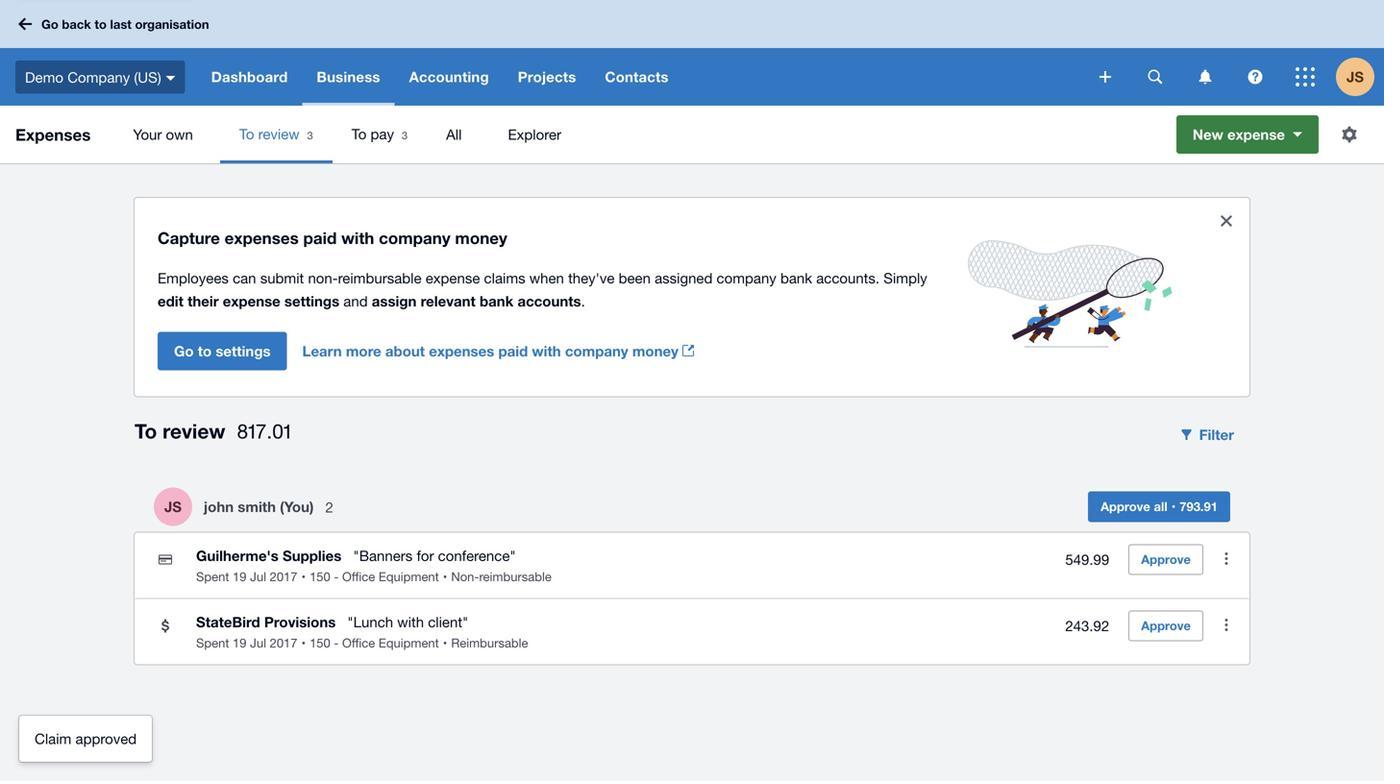 Task type: locate. For each thing, give the bounding box(es) containing it.
approve button for supplies
[[1129, 545, 1204, 575]]

settings
[[284, 292, 339, 310], [216, 342, 271, 360]]

approve button right 243.92
[[1129, 611, 1204, 642]]

0 horizontal spatial 3
[[307, 129, 313, 142]]

3 right pay
[[402, 129, 408, 142]]

0 vertical spatial expenses
[[225, 228, 299, 247]]

2 150 from the top
[[310, 636, 330, 651]]

150 down provisions
[[310, 636, 330, 651]]

2 equipment from the top
[[379, 636, 439, 651]]

0 horizontal spatial to
[[95, 17, 107, 31]]

1 2017 from the top
[[270, 570, 298, 584]]

expense right new
[[1228, 126, 1285, 143]]

150 down supplies
[[310, 570, 330, 584]]

1 vertical spatial js
[[164, 498, 182, 516]]

company inside employees can submit non-reimbursable expense claims when they've been assigned company bank accounts. simply edit their expense settings and assign relevant bank accounts .
[[717, 269, 777, 286]]

approve
[[1101, 499, 1151, 514], [1141, 552, 1191, 567], [1141, 619, 1191, 634]]

settings menu image
[[1330, 115, 1369, 154]]

approve down all
[[1141, 552, 1191, 567]]

office
[[342, 570, 375, 584], [342, 636, 375, 651]]

2 horizontal spatial company
[[717, 269, 777, 286]]

review down dashboard link
[[258, 125, 300, 142]]

dashboard
[[211, 68, 288, 86]]

1 horizontal spatial reimbursable
[[479, 570, 552, 584]]

business
[[317, 68, 380, 86]]

1 vertical spatial bank
[[480, 292, 514, 310]]

to
[[95, 17, 107, 31], [198, 342, 212, 360]]

2017
[[270, 570, 298, 584], [270, 636, 298, 651]]

go back to last organisation link
[[12, 7, 221, 41]]

0 horizontal spatial with
[[341, 228, 374, 247]]

jul down statebird provisions
[[250, 636, 266, 651]]

1 horizontal spatial money
[[632, 342, 679, 360]]

company
[[379, 228, 451, 247], [717, 269, 777, 286], [565, 342, 628, 360]]

0 vertical spatial go
[[41, 17, 58, 31]]

0 horizontal spatial to
[[135, 419, 157, 443]]

expenses up the can
[[225, 228, 299, 247]]

go
[[41, 17, 58, 31], [174, 342, 194, 360]]

settings down their
[[216, 342, 271, 360]]

1 vertical spatial review
[[163, 419, 225, 443]]

2 vertical spatial approve
[[1141, 619, 1191, 634]]

spent
[[196, 570, 229, 584], [196, 636, 229, 651]]

to inside button
[[198, 342, 212, 360]]

last
[[110, 17, 132, 31]]

1 approve button from the top
[[1129, 545, 1204, 575]]

0 vertical spatial review
[[258, 125, 300, 142]]

• down client"
[[443, 636, 447, 651]]

banner
[[0, 0, 1384, 106]]

paid down accounts
[[498, 342, 528, 360]]

organisation
[[135, 17, 209, 31]]

0 vertical spatial with
[[341, 228, 374, 247]]

equipment for provisions
[[379, 636, 439, 651]]

with down accounts
[[532, 342, 561, 360]]

-
[[334, 570, 339, 584], [334, 636, 339, 651]]

0 horizontal spatial reimbursable
[[338, 269, 422, 286]]

with left client"
[[397, 614, 424, 631]]

- down provisions
[[334, 636, 339, 651]]

settings down non-
[[284, 292, 339, 310]]

2 vertical spatial company
[[565, 342, 628, 360]]

equipment down the 'for'
[[379, 570, 439, 584]]

1 vertical spatial approve
[[1141, 552, 1191, 567]]

expenses
[[225, 228, 299, 247], [429, 342, 494, 360]]

about
[[385, 342, 425, 360]]

0 horizontal spatial settings
[[216, 342, 271, 360]]

guilherme's
[[196, 547, 279, 565]]

learn more about expenses paid with company money button
[[302, 332, 709, 370]]

1 vertical spatial go
[[174, 342, 194, 360]]

see more options image
[[1207, 540, 1246, 578], [1207, 606, 1246, 644]]

jul down guilherme's supplies
[[250, 570, 266, 584]]

0 horizontal spatial expense
[[223, 292, 280, 310]]

19 down statebird
[[233, 636, 247, 651]]

group containing to review
[[114, 106, 1161, 163]]

0 vertical spatial settings
[[284, 292, 339, 310]]

go for go back to last organisation
[[41, 17, 58, 31]]

2 - from the top
[[334, 636, 339, 651]]

statebird provisions
[[196, 614, 336, 631]]

2 see more options image from the top
[[1207, 606, 1246, 644]]

0 vertical spatial 2017
[[270, 570, 298, 584]]

0 vertical spatial office
[[342, 570, 375, 584]]

simply
[[884, 269, 927, 286]]

expense
[[1228, 126, 1285, 143], [426, 269, 480, 286], [223, 292, 280, 310]]

go inside go back to last organisation "link"
[[41, 17, 58, 31]]

provisions
[[264, 614, 336, 631]]

client"
[[428, 614, 469, 631]]

money inside button
[[632, 342, 679, 360]]

•
[[1172, 499, 1176, 514], [301, 570, 306, 584], [443, 570, 447, 584], [301, 636, 306, 651], [443, 636, 447, 651]]

1 vertical spatial 2017
[[270, 636, 298, 651]]

money down been
[[632, 342, 679, 360]]

spent down 'guilherme's'
[[196, 570, 229, 584]]

office down "lunch
[[342, 636, 375, 651]]

1 vertical spatial with
[[532, 342, 561, 360]]

2017 down guilherme's supplies
[[270, 570, 298, 584]]

your
[[133, 126, 162, 143]]

js up settings menu image
[[1347, 68, 1364, 86]]

equipment for supplies
[[379, 570, 439, 584]]

1 horizontal spatial to
[[198, 342, 212, 360]]

your own
[[133, 126, 193, 143]]

0 vertical spatial js
[[1347, 68, 1364, 86]]

2 19 from the top
[[233, 636, 247, 651]]

equipment down "lunch with client" on the left bottom
[[379, 636, 439, 651]]

bank down "claims"
[[480, 292, 514, 310]]

1 horizontal spatial expenses
[[429, 342, 494, 360]]

expense inside popup button
[[1228, 126, 1285, 143]]

1 horizontal spatial go
[[174, 342, 194, 360]]

reimbursable inside employees can submit non-reimbursable expense claims when they've been assigned company bank accounts. simply edit their expense settings and assign relevant bank accounts .
[[338, 269, 422, 286]]

1 vertical spatial spent
[[196, 636, 229, 651]]

1 horizontal spatial review
[[258, 125, 300, 142]]

capture expenses paid with company money
[[158, 228, 507, 247]]

0 vertical spatial 150
[[310, 570, 330, 584]]

19 for guilherme's
[[233, 570, 247, 584]]

1 office from the top
[[342, 570, 375, 584]]

2 approve button from the top
[[1129, 611, 1204, 642]]

settings inside employees can submit non-reimbursable expense claims when they've been assigned company bank accounts. simply edit their expense settings and assign relevant bank accounts .
[[284, 292, 339, 310]]

0 vertical spatial equipment
[[379, 570, 439, 584]]

bank left accounts.
[[781, 269, 812, 286]]

0 horizontal spatial review
[[163, 419, 225, 443]]

spent 19 jul 2017 • 150 - office equipment • reimbursable
[[196, 636, 528, 651]]

smith
[[238, 498, 276, 516]]

2 2017 from the top
[[270, 636, 298, 651]]

0 vertical spatial 19
[[233, 570, 247, 584]]

spent for statebird provisions
[[196, 636, 229, 651]]

- down supplies
[[334, 570, 339, 584]]

with up and
[[341, 228, 374, 247]]

go left back
[[41, 17, 58, 31]]

reimbursable down conference" on the bottom left
[[479, 570, 552, 584]]

js left "john"
[[164, 498, 182, 516]]

"banners
[[353, 547, 413, 564]]

new
[[1193, 126, 1224, 143]]

1 vertical spatial 150
[[310, 636, 330, 651]]

3 inside to review 3
[[307, 129, 313, 142]]

0 vertical spatial spent
[[196, 570, 229, 584]]

1 vertical spatial jul
[[250, 636, 266, 651]]

1 spent from the top
[[196, 570, 229, 584]]

1 vertical spatial office
[[342, 636, 375, 651]]

1 horizontal spatial company
[[565, 342, 628, 360]]

793.91
[[1180, 499, 1218, 514]]

1 equipment from the top
[[379, 570, 439, 584]]

accounting button
[[395, 48, 504, 106]]

approve button
[[1129, 545, 1204, 575], [1129, 611, 1204, 642]]

0 vertical spatial approve button
[[1129, 545, 1204, 575]]

3 inside to pay 3
[[402, 129, 408, 142]]

approve left all
[[1101, 499, 1151, 514]]

approve for guilherme's supplies
[[1141, 552, 1191, 567]]

expenses inside button
[[429, 342, 494, 360]]

review for to review
[[163, 419, 225, 443]]

19 down 'guilherme's'
[[233, 570, 247, 584]]

1 jul from the top
[[250, 570, 266, 584]]

1 vertical spatial paid
[[498, 342, 528, 360]]

0 vertical spatial money
[[455, 228, 507, 247]]

paid up non-
[[303, 228, 337, 247]]

review left 817.01
[[163, 419, 225, 443]]

john smith (you)
[[204, 498, 314, 516]]

money up "claims"
[[455, 228, 507, 247]]

1 horizontal spatial paid
[[498, 342, 528, 360]]

approve right 243.92
[[1141, 619, 1191, 634]]

1 vertical spatial to
[[198, 342, 212, 360]]

projects button
[[504, 48, 591, 106]]

0 vertical spatial jul
[[250, 570, 266, 584]]

0 horizontal spatial bank
[[480, 292, 514, 310]]

1 horizontal spatial to
[[239, 125, 254, 142]]

1 vertical spatial expenses
[[429, 342, 494, 360]]

see more options image for supplies
[[1207, 540, 1246, 578]]

company up assign at the left top
[[379, 228, 451, 247]]

1 vertical spatial -
[[334, 636, 339, 651]]

filter button
[[1167, 416, 1250, 454]]

to
[[239, 125, 254, 142], [352, 125, 367, 142], [135, 419, 157, 443]]

0 vertical spatial paid
[[303, 228, 337, 247]]

1 vertical spatial 19
[[233, 636, 247, 651]]

1 horizontal spatial js
[[1347, 68, 1364, 86]]

pay
[[371, 125, 394, 142]]

review
[[258, 125, 300, 142], [163, 419, 225, 443]]

2 office from the top
[[342, 636, 375, 651]]

1 19 from the top
[[233, 570, 247, 584]]

approve button down all
[[1129, 545, 1204, 575]]

svg image
[[1296, 67, 1315, 87], [1148, 70, 1163, 84]]

dashboard link
[[197, 48, 302, 106]]

1 vertical spatial expense
[[426, 269, 480, 286]]

all
[[446, 126, 462, 143]]

0 vertical spatial approve
[[1101, 499, 1151, 514]]

• right all
[[1172, 499, 1176, 514]]

1 horizontal spatial expense
[[426, 269, 480, 286]]

2 vertical spatial with
[[397, 614, 424, 631]]

spent down statebird
[[196, 636, 229, 651]]

0 horizontal spatial company
[[379, 228, 451, 247]]

for
[[417, 547, 434, 564]]

1 vertical spatial settings
[[216, 342, 271, 360]]

expense up relevant
[[426, 269, 480, 286]]

(you)
[[280, 498, 314, 516]]

1 vertical spatial approve button
[[1129, 611, 1204, 642]]

0 vertical spatial to
[[95, 17, 107, 31]]

office down "banners
[[342, 570, 375, 584]]

1 see more options image from the top
[[1207, 540, 1246, 578]]

19
[[233, 570, 247, 584], [233, 636, 247, 651]]

go to settings link
[[158, 332, 302, 370]]

company inside button
[[565, 342, 628, 360]]

0 vertical spatial see more options image
[[1207, 540, 1246, 578]]

1 vertical spatial equipment
[[379, 636, 439, 651]]

3 left to pay 3
[[307, 129, 313, 142]]

svg image
[[18, 18, 32, 30], [1199, 70, 1212, 84], [1248, 70, 1263, 84], [1100, 71, 1111, 83], [166, 76, 176, 81]]

2017 for provisions
[[270, 636, 298, 651]]

0 vertical spatial reimbursable
[[338, 269, 422, 286]]

expenses down relevant
[[429, 342, 494, 360]]

1 vertical spatial company
[[717, 269, 777, 286]]

company right assigned
[[717, 269, 777, 286]]

projects
[[518, 68, 576, 86]]

0 vertical spatial expense
[[1228, 126, 1285, 143]]

1 3 from the left
[[307, 129, 313, 142]]

reimbursable up assign at the left top
[[338, 269, 422, 286]]

1 - from the top
[[334, 570, 339, 584]]

2 horizontal spatial to
[[352, 125, 367, 142]]

2 horizontal spatial with
[[532, 342, 561, 360]]

reimbursable
[[451, 636, 528, 651]]

expenses
[[15, 125, 91, 144]]

with
[[341, 228, 374, 247], [532, 342, 561, 360], [397, 614, 424, 631]]

business button
[[302, 48, 395, 106]]

2 3 from the left
[[402, 129, 408, 142]]

spent 19 jul 2017 • 150 - office equipment • non-reimbursable
[[196, 570, 552, 584]]

1 horizontal spatial 3
[[402, 129, 408, 142]]

office for statebird provisions
[[342, 636, 375, 651]]

1 horizontal spatial settings
[[284, 292, 339, 310]]

1 vertical spatial see more options image
[[1207, 606, 1246, 644]]

money
[[455, 228, 507, 247], [632, 342, 679, 360]]

0 vertical spatial -
[[334, 570, 339, 584]]

js button
[[1336, 48, 1384, 106]]

1 horizontal spatial svg image
[[1296, 67, 1315, 87]]

0 horizontal spatial paid
[[303, 228, 337, 247]]

1 vertical spatial money
[[632, 342, 679, 360]]

to pay 3
[[352, 125, 408, 142]]

1 150 from the top
[[310, 570, 330, 584]]

to left the 'last'
[[95, 17, 107, 31]]

go inside button
[[174, 342, 194, 360]]

company down .
[[565, 342, 628, 360]]

150
[[310, 570, 330, 584], [310, 636, 330, 651]]

2017 down provisions
[[270, 636, 298, 651]]

to down their
[[198, 342, 212, 360]]

150 for statebird provisions
[[310, 636, 330, 651]]

back
[[62, 17, 91, 31]]

go down edit
[[174, 342, 194, 360]]

close image
[[1207, 202, 1246, 240]]

2 horizontal spatial expense
[[1228, 126, 1285, 143]]

jul for guilherme's
[[250, 570, 266, 584]]

equipment
[[379, 570, 439, 584], [379, 636, 439, 651]]

expense down the can
[[223, 292, 280, 310]]

1 horizontal spatial with
[[397, 614, 424, 631]]

jul
[[250, 570, 266, 584], [250, 636, 266, 651]]

approve button for provisions
[[1129, 611, 1204, 642]]

0 horizontal spatial go
[[41, 17, 58, 31]]

2 spent from the top
[[196, 636, 229, 651]]

1 horizontal spatial bank
[[781, 269, 812, 286]]

2 jul from the top
[[250, 636, 266, 651]]

to for to review 3
[[239, 125, 254, 142]]

group
[[114, 106, 1161, 163]]



Task type: vqa. For each thing, say whether or not it's contained in the screenshot.
To review
yes



Task type: describe. For each thing, give the bounding box(es) containing it.
0 horizontal spatial expenses
[[225, 228, 299, 247]]

new expense
[[1193, 126, 1285, 143]]

learn
[[302, 342, 342, 360]]

john
[[204, 498, 234, 516]]

• left "non-"
[[443, 570, 447, 584]]

all
[[1154, 499, 1168, 514]]

243.92
[[1065, 618, 1110, 635]]

non-
[[308, 269, 338, 286]]

they've
[[568, 269, 615, 286]]

filter
[[1199, 426, 1234, 444]]

explorer button
[[489, 106, 588, 163]]

817.01
[[237, 420, 291, 443]]

relevant
[[421, 292, 476, 310]]

js inside popup button
[[1347, 68, 1364, 86]]

contacts
[[605, 68, 669, 86]]

"banners for conference"
[[353, 547, 516, 564]]

review for to review 3
[[258, 125, 300, 142]]

guilherme's supplies
[[196, 547, 342, 565]]

assigned
[[655, 269, 713, 286]]

explorer
[[508, 126, 561, 143]]

see more options image for provisions
[[1207, 606, 1246, 644]]

549.99
[[1065, 552, 1110, 568]]

learn more about expenses paid with company money
[[302, 342, 679, 360]]

go to settings
[[174, 342, 271, 360]]

more
[[346, 342, 381, 360]]

can
[[233, 269, 256, 286]]

jul for statebird
[[250, 636, 266, 651]]

.
[[581, 292, 585, 309]]

postal workers catching money image
[[945, 217, 1196, 371]]

when
[[529, 269, 564, 286]]

0 horizontal spatial money
[[455, 228, 507, 247]]

• down provisions
[[301, 636, 306, 651]]

"lunch
[[347, 614, 393, 631]]

0 vertical spatial bank
[[781, 269, 812, 286]]

employees can submit non-reimbursable expense claims when they've been assigned company bank accounts. simply edit their expense settings and assign relevant bank accounts .
[[158, 269, 927, 310]]

- for statebird provisions
[[334, 636, 339, 651]]

statebird
[[196, 614, 260, 631]]

own
[[166, 126, 193, 143]]

your own button
[[114, 106, 220, 163]]

accounts
[[518, 292, 581, 310]]

to for to pay 3
[[352, 125, 367, 142]]

0 horizontal spatial svg image
[[1148, 70, 1163, 84]]

with inside the learn more about expenses paid with company money button
[[532, 342, 561, 360]]

all button
[[427, 106, 489, 163]]

demo
[[25, 68, 63, 85]]

claim
[[35, 731, 71, 747]]

paid inside the learn more about expenses paid with company money button
[[498, 342, 528, 360]]

edit
[[158, 292, 184, 310]]

to review
[[135, 419, 225, 443]]

capture
[[158, 228, 220, 247]]

conference"
[[438, 547, 516, 564]]

assign
[[372, 292, 417, 310]]

claim approved
[[35, 731, 137, 747]]

settings inside button
[[216, 342, 271, 360]]

demo company (us)
[[25, 68, 161, 85]]

to for to review
[[135, 419, 157, 443]]

svg image inside demo company (us) popup button
[[166, 76, 176, 81]]

supplies
[[283, 547, 342, 565]]

2 vertical spatial expense
[[223, 292, 280, 310]]

learn more about expenses paid with company money link
[[302, 332, 709, 370]]

been
[[619, 269, 651, 286]]

contacts button
[[591, 48, 683, 106]]

employees
[[158, 269, 229, 286]]

non-
[[451, 570, 479, 584]]

to inside "link"
[[95, 17, 107, 31]]

150 for guilherme's supplies
[[310, 570, 330, 584]]

go to settings button
[[158, 332, 287, 370]]

0 horizontal spatial js
[[164, 498, 182, 516]]

- for guilherme's supplies
[[334, 570, 339, 584]]

approve for statebird provisions
[[1141, 619, 1191, 634]]

and
[[343, 292, 368, 309]]

accounts.
[[816, 269, 880, 286]]

svg image inside go back to last organisation "link"
[[18, 18, 32, 30]]

go back to last organisation
[[41, 17, 209, 31]]

banner containing dashboard
[[0, 0, 1384, 106]]

19 for statebird
[[233, 636, 247, 651]]

submit
[[260, 269, 304, 286]]

go for go to settings
[[174, 342, 194, 360]]

"lunch with client"
[[347, 614, 469, 631]]

spent for guilherme's supplies
[[196, 570, 229, 584]]

approved
[[75, 731, 137, 747]]

claims
[[484, 269, 525, 286]]

to review 3
[[239, 125, 313, 142]]

2
[[325, 499, 333, 516]]

approve all • 793.91
[[1101, 499, 1218, 514]]

3 for pay
[[402, 129, 408, 142]]

new expense button
[[1177, 115, 1319, 154]]

accounting
[[409, 68, 489, 86]]

their
[[188, 292, 219, 310]]

office for guilherme's supplies
[[342, 570, 375, 584]]

1 vertical spatial reimbursable
[[479, 570, 552, 584]]

3 for review
[[307, 129, 313, 142]]

(us)
[[134, 68, 161, 85]]

demo company (us) button
[[0, 48, 197, 106]]

company
[[67, 68, 130, 85]]

2017 for supplies
[[270, 570, 298, 584]]

0 vertical spatial company
[[379, 228, 451, 247]]

• down supplies
[[301, 570, 306, 584]]

capture expenses paid with company money status
[[135, 198, 1250, 397]]



